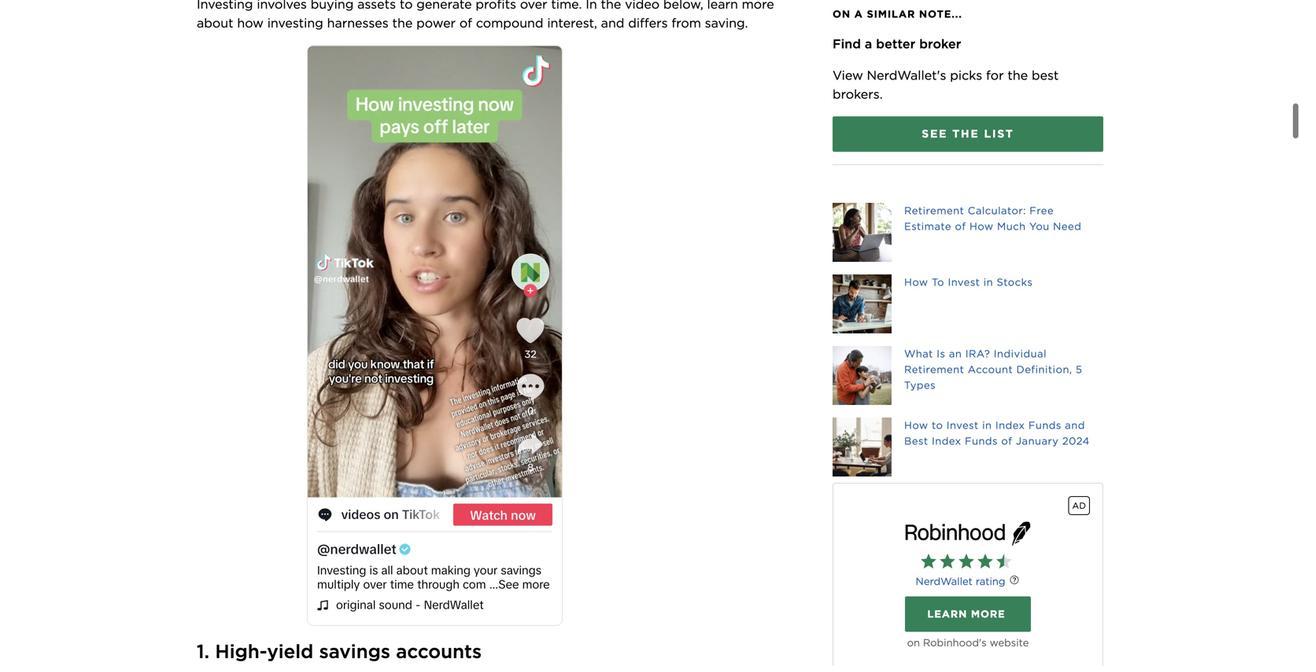 Task type: vqa. For each thing, say whether or not it's contained in the screenshot.
be
no



Task type: describe. For each thing, give the bounding box(es) containing it.
rated 4.3 out of 5 image
[[921, 553, 1015, 572]]

you
[[1029, 220, 1050, 233]]

broker
[[919, 36, 961, 52]]

rating
[[976, 576, 1005, 588]]

better
[[876, 36, 915, 52]]

on
[[907, 637, 920, 649]]

to
[[932, 276, 944, 288]]

how to invest in stocks
[[904, 276, 1033, 288]]

harnesses
[[327, 15, 389, 31]]

learn
[[707, 0, 738, 12]]

ira?
[[965, 348, 990, 360]]

robinhood's
[[923, 637, 987, 649]]

0 vertical spatial index
[[995, 419, 1025, 432]]

0 horizontal spatial funds
[[965, 435, 998, 447]]

the inside view nerdwallet's picks for the best brokers.
[[1008, 68, 1028, 83]]

what is an ira? individual retirement account definition, 5 types link
[[833, 346, 1103, 405]]

what is an ira? individual retirement account definition, 5 types
[[904, 348, 1082, 391]]

profits
[[476, 0, 516, 12]]

more
[[971, 609, 1005, 621]]

much
[[997, 220, 1026, 233]]

investing
[[267, 15, 323, 31]]

find a better broker
[[833, 36, 961, 52]]

retirement inside "what is an ira? individual retirement account definition, 5 types"
[[904, 364, 964, 376]]

view
[[833, 68, 863, 83]]

about
[[197, 15, 233, 31]]

2024
[[1062, 435, 1090, 447]]

high-
[[215, 640, 267, 663]]

in for index
[[982, 419, 992, 432]]

what
[[904, 348, 933, 360]]

an
[[949, 348, 962, 360]]

yield
[[267, 640, 313, 663]]

january
[[1016, 435, 1059, 447]]

accounts
[[396, 640, 482, 663]]

learn more link
[[905, 597, 1031, 633]]

assets
[[357, 0, 396, 12]]

invest for to
[[948, 276, 980, 288]]

video
[[625, 0, 660, 12]]

below,
[[663, 0, 703, 12]]

1 vertical spatial index
[[932, 435, 961, 447]]

1 horizontal spatial funds
[[1028, 419, 1061, 432]]

1. high-yield savings accounts
[[197, 640, 482, 663]]

over
[[520, 0, 547, 12]]

in
[[586, 0, 597, 12]]

is
[[937, 348, 946, 360]]

on a similar note...
[[833, 8, 962, 20]]

brokers.
[[833, 87, 883, 102]]

in for stocks
[[983, 276, 993, 288]]

find
[[833, 36, 861, 52]]

best
[[904, 435, 928, 447]]

involves
[[257, 0, 307, 12]]

invest for to
[[946, 419, 979, 432]]

how to invest in index funds and best index funds of january 2024
[[904, 419, 1090, 447]]

and inside how to invest in index funds and best index funds of january 2024
[[1065, 419, 1085, 432]]

savings
[[319, 640, 390, 663]]

saving.
[[705, 15, 748, 31]]

see the list
[[922, 127, 1014, 140]]

how
[[237, 15, 264, 31]]

of inside investing involves buying assets to generate profits over time. in the video below, learn more about how investing harnesses the power of compound interest, and differs from saving.
[[459, 15, 472, 31]]

generate
[[416, 0, 472, 12]]

robinhood image
[[905, 522, 1031, 547]]

see
[[922, 127, 948, 140]]

on robinhood's website
[[907, 637, 1029, 649]]

to inside investing involves buying assets to generate profits over time. in the video below, learn more about how investing harnesses the power of compound interest, and differs from saving.
[[400, 0, 413, 12]]

power
[[416, 15, 456, 31]]

how for to
[[904, 276, 928, 288]]

nerdwallet rating
[[916, 576, 1005, 588]]

investing involves buying assets to generate profits over time. in the video below, learn more about how investing harnesses the power of compound interest, and differs from saving.
[[197, 0, 778, 31]]

to inside how to invest in index funds and best index funds of january 2024
[[932, 419, 943, 432]]

stocks
[[997, 276, 1033, 288]]

retirement calculator: free estimate of how much you need
[[904, 205, 1081, 233]]

the right in
[[601, 0, 621, 12]]



Task type: locate. For each thing, give the bounding box(es) containing it.
types
[[904, 379, 936, 391]]

picks
[[950, 68, 982, 83]]

to right assets
[[400, 0, 413, 12]]

0 vertical spatial in
[[983, 276, 993, 288]]

nerdwallet's
[[867, 68, 946, 83]]

investing
[[197, 0, 253, 12]]

1 vertical spatial invest
[[946, 419, 979, 432]]

how inside how to invest in index funds and best index funds of january 2024
[[904, 419, 928, 432]]

1 vertical spatial of
[[955, 220, 966, 233]]

and inside investing involves buying assets to generate profits over time. in the video below, learn more about how investing harnesses the power of compound interest, and differs from saving.
[[601, 15, 624, 31]]

1 vertical spatial a
[[865, 36, 872, 52]]

5
[[1076, 364, 1082, 376]]

1 horizontal spatial a
[[865, 36, 872, 52]]

of inside how to invest in index funds and best index funds of january 2024
[[1001, 435, 1012, 447]]

a right find
[[865, 36, 872, 52]]

1 vertical spatial how
[[904, 276, 928, 288]]

funds up january
[[1028, 419, 1061, 432]]

nerdwallet
[[916, 576, 973, 588]]

invest
[[948, 276, 980, 288], [946, 419, 979, 432]]

on
[[833, 8, 851, 20]]

definition,
[[1016, 364, 1072, 376]]

0 horizontal spatial of
[[459, 15, 472, 31]]

0 vertical spatial to
[[400, 0, 413, 12]]

of right estimate
[[955, 220, 966, 233]]

1.
[[197, 640, 209, 663]]

1 vertical spatial to
[[932, 419, 943, 432]]

the down assets
[[392, 15, 413, 31]]

retirement down is
[[904, 364, 964, 376]]

0 horizontal spatial to
[[400, 0, 413, 12]]

1 horizontal spatial to
[[932, 419, 943, 432]]

and
[[601, 15, 624, 31], [1065, 419, 1085, 432]]

website
[[990, 637, 1029, 649]]

estimate
[[904, 220, 951, 233]]

how is this rating determined? image
[[997, 565, 1032, 599]]

note...
[[919, 8, 962, 20]]

a for similar
[[854, 8, 863, 20]]

2 vertical spatial how
[[904, 419, 928, 432]]

how
[[969, 220, 994, 233], [904, 276, 928, 288], [904, 419, 928, 432]]

invest right to
[[948, 276, 980, 288]]

a right on
[[854, 8, 863, 20]]

0 vertical spatial a
[[854, 8, 863, 20]]

how left to
[[904, 276, 928, 288]]

retirement calculator: free estimate of how much you need link
[[833, 203, 1103, 262]]

invest down what is an ira? individual retirement account definition, 5 types link
[[946, 419, 979, 432]]

1 vertical spatial funds
[[965, 435, 998, 447]]

2 vertical spatial of
[[1001, 435, 1012, 447]]

buying
[[311, 0, 354, 12]]

2 horizontal spatial of
[[1001, 435, 1012, 447]]

how inside retirement calculator: free estimate of how much you need
[[969, 220, 994, 233]]

0 horizontal spatial index
[[932, 435, 961, 447]]

in
[[983, 276, 993, 288], [982, 419, 992, 432]]

0 vertical spatial how
[[969, 220, 994, 233]]

1 retirement from the top
[[904, 205, 964, 217]]

for
[[986, 68, 1004, 83]]

index
[[995, 419, 1025, 432], [932, 435, 961, 447]]

more
[[742, 0, 774, 12]]

interest,
[[547, 15, 597, 31]]

differs
[[628, 15, 668, 31]]

to
[[400, 0, 413, 12], [932, 419, 943, 432]]

index right best
[[932, 435, 961, 447]]

of down 'generate'
[[459, 15, 472, 31]]

a
[[854, 8, 863, 20], [865, 36, 872, 52]]

how to invest in index funds and best index funds of january 2024 link
[[833, 418, 1103, 477]]

see the list link
[[833, 116, 1103, 152]]

learn
[[927, 609, 967, 621]]

view nerdwallet's picks for the best brokers.
[[833, 68, 1062, 102]]

a for better
[[865, 36, 872, 52]]

of
[[459, 15, 472, 31], [955, 220, 966, 233], [1001, 435, 1012, 447]]

0 vertical spatial retirement
[[904, 205, 964, 217]]

the
[[601, 0, 621, 12], [392, 15, 413, 31], [1008, 68, 1028, 83], [952, 127, 979, 140]]

1 vertical spatial and
[[1065, 419, 1085, 432]]

1 horizontal spatial of
[[955, 220, 966, 233]]

1 vertical spatial retirement
[[904, 364, 964, 376]]

2 retirement from the top
[[904, 364, 964, 376]]

account
[[968, 364, 1013, 376]]

to down types
[[932, 419, 943, 432]]

invest inside how to invest in index funds and best index funds of january 2024
[[946, 419, 979, 432]]

ad
[[1072, 501, 1086, 511]]

best
[[1032, 68, 1059, 83]]

retirement
[[904, 205, 964, 217], [904, 364, 964, 376]]

the right see
[[952, 127, 979, 140]]

how to invest in stocks link
[[833, 275, 1103, 334]]

how up best
[[904, 419, 928, 432]]

and up "2024"
[[1065, 419, 1085, 432]]

in left stocks
[[983, 276, 993, 288]]

0 vertical spatial and
[[601, 15, 624, 31]]

compound
[[476, 15, 543, 31]]

of inside retirement calculator: free estimate of how much you need
[[955, 220, 966, 233]]

list
[[984, 127, 1014, 140]]

in inside how to invest in index funds and best index funds of january 2024
[[982, 419, 992, 432]]

0 vertical spatial invest
[[948, 276, 980, 288]]

0 vertical spatial of
[[459, 15, 472, 31]]

nerdwallet rating link
[[916, 576, 1005, 588]]

and left differs
[[601, 15, 624, 31]]

0 vertical spatial funds
[[1028, 419, 1061, 432]]

how for to
[[904, 419, 928, 432]]

of left january
[[1001, 435, 1012, 447]]

1 horizontal spatial and
[[1065, 419, 1085, 432]]

individual
[[994, 348, 1047, 360]]

need
[[1053, 220, 1081, 233]]

from
[[672, 15, 701, 31]]

the right for
[[1008, 68, 1028, 83]]

1 horizontal spatial index
[[995, 419, 1025, 432]]

learn more
[[927, 609, 1005, 621]]

0 horizontal spatial a
[[854, 8, 863, 20]]

0 horizontal spatial and
[[601, 15, 624, 31]]

time.
[[551, 0, 582, 12]]

retirement up estimate
[[904, 205, 964, 217]]

retirement inside retirement calculator: free estimate of how much you need
[[904, 205, 964, 217]]

funds
[[1028, 419, 1061, 432], [965, 435, 998, 447]]

calculator:
[[968, 205, 1026, 217]]

free
[[1030, 205, 1054, 217]]

how down calculator:
[[969, 220, 994, 233]]

in down what is an ira? individual retirement account definition, 5 types link
[[982, 419, 992, 432]]

similar
[[867, 8, 915, 20]]

index up january
[[995, 419, 1025, 432]]

funds left january
[[965, 435, 998, 447]]

1 vertical spatial in
[[982, 419, 992, 432]]



